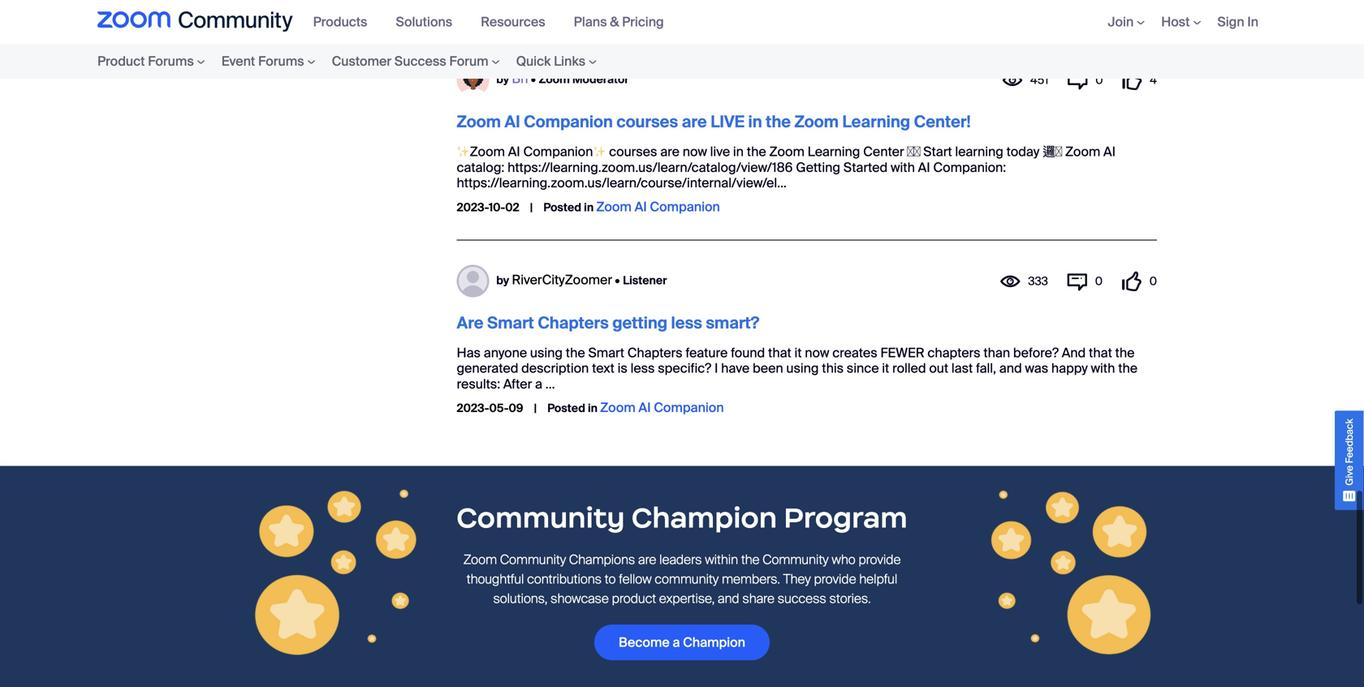 Task type: vqa. For each thing, say whether or not it's contained in the screenshot.
the Quick
yes



Task type: describe. For each thing, give the bounding box(es) containing it.
by for smart
[[497, 273, 509, 288]]

• for chapters
[[615, 273, 620, 288]]

are smart chapters getting less smart? link
[[457, 313, 760, 334]]

product
[[612, 591, 656, 608]]

found
[[731, 345, 765, 362]]

sign in link
[[1218, 13, 1259, 30]]

happy
[[1052, 360, 1088, 377]]

community
[[655, 571, 719, 588]]

become a champion link
[[595, 625, 770, 661]]

in inside 2023-10-02 | posted in zoom ai companion
[[584, 200, 594, 215]]

today
[[1007, 144, 1040, 161]]

0 vertical spatial learning
[[843, 112, 911, 133]]

are for live
[[682, 112, 707, 133]]

menu bar containing join
[[1084, 0, 1267, 44]]

products
[[313, 13, 368, 30]]

who
[[832, 552, 856, 569]]

stories.
[[830, 591, 871, 608]]

a inside has anyone using the smart chapters feature found that it now creates fewer chapters than before? and that the generated description text is less specific? i have been using this since it rolled out last fall, and was happy with the results: after a ...
[[535, 376, 543, 393]]

bri
[[512, 70, 528, 87]]

bri image
[[457, 64, 489, 96]]

in
[[1248, 13, 1259, 30]]

zoom ai companion courses are live in the zoom learning center! link
[[457, 112, 971, 133]]

are for now
[[661, 144, 680, 161]]

after
[[504, 376, 532, 393]]

less inside has anyone using the smart chapters feature found that it now creates fewer chapters than before? and that the generated description text is less specific? i have been using this since it rolled out last fall, and was happy with the results: after a ...
[[631, 360, 655, 377]]

been
[[753, 360, 784, 377]]

sign in
[[1218, 13, 1259, 30]]

1 vertical spatial champion
[[683, 635, 746, 652]]

the inside 'zoom community champions are leaders within the community who provide thoughtful contributions to fellow community members. they provide helpful solutions, showcase product expertise, and share success stories.'
[[741, 552, 760, 569]]

pricing
[[622, 13, 664, 30]]

and inside has anyone using the smart chapters feature found that it now creates fewer chapters than before? and that the generated description text is less specific? i have been using this since it rolled out last fall, and was happy with the results: after a ...
[[1000, 360, 1022, 377]]

by for ai
[[497, 72, 509, 87]]

feature
[[686, 345, 728, 362]]

with inside has anyone using the smart chapters feature found that it now creates fewer chapters than before? and that the generated description text is less specific? i have been using this since it rolled out last fall, and was happy with the results: after a ...
[[1091, 360, 1116, 377]]

community champion program
[[457, 501, 908, 536]]

catalog:
[[457, 159, 505, 176]]

| for companion
[[530, 200, 533, 215]]

become
[[619, 635, 670, 652]]

2023- for zoom
[[457, 200, 489, 215]]

0 horizontal spatial using
[[530, 345, 563, 362]]

become a champion
[[619, 635, 746, 652]]

zoom ai companion link for getting
[[600, 400, 724, 417]]

creates
[[833, 345, 878, 362]]


[[908, 144, 921, 161]]

learning inside ✨zoom ai companion✨ courses are now live in the zoom learning center  start learning today 邏 zoom ai catalog: https://learning.zoom.us/learn/catalog/view/186 getting started with ai companion: https://learning.zoom.us/learn/course/internal/view/el...
[[808, 144, 860, 161]]

results:
[[457, 376, 500, 393]]

getting
[[796, 159, 841, 176]]

2023-10-02 | posted in zoom ai companion
[[457, 198, 720, 215]]

2023-05-09 | posted in zoom ai companion
[[457, 400, 724, 417]]

0 for zoom ai companion courses are live in the zoom learning center!
[[1096, 73, 1103, 88]]

now inside has anyone using the smart chapters feature found that it now creates fewer chapters than before? and that the generated description text is less specific? i have been using this since it rolled out last fall, and was happy with the results: after a ...
[[805, 345, 830, 362]]

are
[[457, 313, 484, 334]]

rivercityzoomer link
[[512, 272, 612, 289]]

quick links
[[516, 53, 586, 70]]

showcase
[[551, 591, 609, 608]]

&
[[610, 13, 619, 30]]

bri link
[[512, 70, 528, 87]]

members.
[[722, 571, 780, 588]]

plans & pricing link
[[574, 13, 676, 30]]

https://learning.zoom.us/learn/catalog/view/186
[[508, 159, 793, 176]]

zoom down https://learning.zoom.us/learn/course/internal/view/el...
[[596, 198, 632, 215]]

zoom ai companion link for courses
[[596, 198, 720, 215]]

event
[[222, 53, 255, 70]]

with inside ✨zoom ai companion✨ courses are now live in the zoom learning center  start learning today 邏 zoom ai catalog: https://learning.zoom.us/learn/catalog/view/186 getting started with ai companion: https://learning.zoom.us/learn/course/internal/view/el...
[[891, 159, 915, 176]]

are smart chapters getting less smart?
[[457, 313, 760, 334]]

chapters
[[928, 345, 981, 362]]

courses for companion
[[617, 112, 678, 133]]

zoom up ✨zoom
[[457, 112, 501, 133]]

out
[[930, 360, 949, 377]]

thoughtful
[[467, 571, 524, 588]]

fall,
[[976, 360, 997, 377]]

0 vertical spatial champion
[[632, 501, 777, 536]]

customer success forum
[[332, 53, 489, 70]]

started
[[844, 159, 888, 176]]

zoom down is
[[600, 400, 636, 417]]

resources link
[[481, 13, 558, 30]]

courses for companion✨
[[609, 144, 657, 161]]

fewer
[[881, 345, 925, 362]]

4
[[1150, 73, 1157, 88]]

has
[[457, 345, 481, 362]]

zoom right 邏
[[1066, 144, 1101, 161]]

program
[[784, 501, 908, 536]]

is
[[618, 360, 628, 377]]

0 horizontal spatial provide
[[814, 571, 857, 588]]

companion:
[[934, 159, 1007, 176]]

0 vertical spatial companion
[[524, 112, 613, 133]]

share
[[743, 591, 775, 608]]

than
[[984, 345, 1011, 362]]

邏
[[1043, 144, 1062, 161]]

rivercityzoomer
[[512, 272, 612, 289]]

are inside 'zoom community champions are leaders within the community who provide thoughtful contributions to fellow community members. they provide helpful solutions, showcase product expertise, and share success stories.'
[[638, 552, 657, 569]]

event forums link
[[213, 44, 324, 79]]

333
[[1029, 274, 1049, 289]]

this
[[822, 360, 844, 377]]

product forums
[[97, 53, 194, 70]]

451
[[1031, 73, 1049, 88]]

text
[[592, 360, 615, 377]]

specific?
[[658, 360, 712, 377]]

https://learning.zoom.us/learn/course/internal/view/el...
[[457, 175, 787, 192]]

the inside ✨zoom ai companion✨ courses are now live in the zoom learning center  start learning today 邏 zoom ai catalog: https://learning.zoom.us/learn/catalog/view/186 getting started with ai companion: https://learning.zoom.us/learn/course/internal/view/el...
[[747, 144, 766, 161]]

last
[[952, 360, 973, 377]]

leaders
[[660, 552, 702, 569]]

join link
[[1108, 13, 1145, 30]]

moderator
[[573, 72, 629, 87]]

plans & pricing
[[574, 13, 664, 30]]

to
[[605, 571, 616, 588]]

solutions,
[[493, 591, 548, 608]]

now inside ✨zoom ai companion✨ courses are now live in the zoom learning center  start learning today 邏 zoom ai catalog: https://learning.zoom.us/learn/catalog/view/186 getting started with ai companion: https://learning.zoom.us/learn/course/internal/view/el...
[[683, 144, 707, 161]]

smart?
[[706, 313, 760, 334]]

i
[[715, 360, 718, 377]]

and inside 'zoom community champions are leaders within the community who provide thoughtful contributions to fellow community members. they provide helpful solutions, showcase product expertise, and share success stories.'
[[718, 591, 740, 608]]



Task type: locate. For each thing, give the bounding box(es) containing it.
zoom up getting
[[795, 112, 839, 133]]

are inside ✨zoom ai companion✨ courses are now live in the zoom learning center  start learning today 邏 zoom ai catalog: https://learning.zoom.us/learn/catalog/view/186 getting started with ai companion: https://learning.zoom.us/learn/course/internal/view/el...
[[661, 144, 680, 161]]

ai
[[505, 112, 520, 133], [508, 144, 520, 161], [1104, 144, 1116, 161], [918, 159, 931, 176], [635, 198, 647, 215], [639, 400, 651, 417]]

host link
[[1162, 13, 1202, 30]]

10-
[[489, 200, 505, 215]]

product forums link
[[97, 44, 213, 79]]

1 vertical spatial and
[[718, 591, 740, 608]]

posted down ...
[[548, 401, 586, 416]]

2023-
[[457, 200, 489, 215], [457, 401, 489, 416]]

posted inside 2023-10-02 | posted in zoom ai companion
[[544, 200, 582, 215]]

a
[[535, 376, 543, 393], [673, 635, 680, 652]]

zoom ai companion link down specific?
[[600, 400, 724, 417]]

2 by from the top
[[497, 273, 509, 288]]

1 vertical spatial zoom ai companion link
[[600, 400, 724, 417]]

using left this
[[787, 360, 819, 377]]

forums right the event
[[258, 53, 304, 70]]

2023- left 02
[[457, 200, 489, 215]]

community.title image
[[97, 11, 293, 32]]

in inside 2023-05-09 | posted in zoom ai companion
[[588, 401, 598, 416]]

have
[[721, 360, 750, 377]]

rolled
[[893, 360, 926, 377]]

0 horizontal spatial are
[[638, 552, 657, 569]]

within
[[705, 552, 738, 569]]

1 horizontal spatial chapters
[[628, 345, 683, 362]]

by rivercityzoomer • listener
[[497, 272, 667, 289]]

0 vertical spatial courses
[[617, 112, 678, 133]]

2 forums from the left
[[258, 53, 304, 70]]

quick links link
[[508, 44, 605, 79]]

center
[[864, 144, 905, 161]]

start
[[924, 144, 952, 161]]

05-
[[489, 401, 509, 416]]

champions
[[569, 552, 635, 569]]

posted for companion
[[544, 200, 582, 215]]

by inside by rivercityzoomer • listener
[[497, 273, 509, 288]]

it right since
[[882, 360, 890, 377]]

has anyone using the smart chapters feature found that it now creates fewer chapters than before? and that the generated description text is less specific? i have been using this since it rolled out last fall, and was happy with the results: after a ...
[[457, 345, 1138, 393]]

1 forums from the left
[[148, 53, 194, 70]]

zoom ai companion link down the https://learning.zoom.us/learn/catalog/view/186
[[596, 198, 720, 215]]

zoom ai companion courses are live in the zoom learning center!
[[457, 112, 971, 133]]

1 vertical spatial are
[[661, 144, 680, 161]]

1 horizontal spatial that
[[1089, 345, 1113, 362]]

0 vertical spatial provide
[[859, 552, 901, 569]]

by right rivercityzoomer "image"
[[497, 273, 509, 288]]

live
[[710, 144, 730, 161]]

less right is
[[631, 360, 655, 377]]

1 that from the left
[[768, 345, 792, 362]]

with right and
[[1091, 360, 1116, 377]]

1 vertical spatial by
[[497, 273, 509, 288]]

1 vertical spatial with
[[1091, 360, 1116, 377]]

forums
[[148, 53, 194, 70], [258, 53, 304, 70]]

2 horizontal spatial are
[[682, 112, 707, 133]]

1 horizontal spatial forums
[[258, 53, 304, 70]]

1 horizontal spatial less
[[671, 313, 702, 334]]

resources
[[481, 13, 546, 30]]

courses
[[617, 112, 678, 133], [609, 144, 657, 161]]

2 that from the left
[[1089, 345, 1113, 362]]

1 vertical spatial posted
[[548, 401, 586, 416]]

companion down specific?
[[654, 400, 724, 417]]

posted right 02
[[544, 200, 582, 215]]

| right 02
[[530, 200, 533, 215]]

companion up companion✨
[[524, 112, 613, 133]]

by left "bri" link at the left
[[497, 72, 509, 87]]

center!
[[914, 112, 971, 133]]

provide down who
[[814, 571, 857, 588]]

0 vertical spatial and
[[1000, 360, 1022, 377]]

1 vertical spatial 2023-
[[457, 401, 489, 416]]

0 vertical spatial smart
[[487, 313, 534, 334]]

smart inside has anyone using the smart chapters feature found that it now creates fewer chapters than before? and that the generated description text is less specific? i have been using this since it rolled out last fall, and was happy with the results: after a ...
[[588, 345, 625, 362]]

since
[[847, 360, 879, 377]]

• left listener
[[615, 273, 620, 288]]

and
[[1062, 345, 1086, 362]]

learning up center
[[843, 112, 911, 133]]

less
[[671, 313, 702, 334], [631, 360, 655, 377]]

1 horizontal spatial now
[[805, 345, 830, 362]]

0 horizontal spatial it
[[795, 345, 802, 362]]

using up ...
[[530, 345, 563, 362]]

0 horizontal spatial a
[[535, 376, 543, 393]]

companion✨
[[523, 144, 606, 161]]

1 2023- from the top
[[457, 200, 489, 215]]

0 horizontal spatial and
[[718, 591, 740, 608]]

1 vertical spatial provide
[[814, 571, 857, 588]]

| for chapters
[[534, 401, 537, 416]]

menu bar
[[305, 0, 684, 44], [1084, 0, 1267, 44], [65, 44, 638, 79]]

chapters down by rivercityzoomer • listener
[[538, 313, 609, 334]]

forum
[[450, 53, 489, 70]]

0 horizontal spatial chapters
[[538, 313, 609, 334]]

customer
[[332, 53, 392, 70]]

1 vertical spatial smart
[[588, 345, 625, 362]]

getting
[[613, 313, 668, 334]]

2023- inside 2023-05-09 | posted in zoom ai companion
[[457, 401, 489, 416]]

community
[[457, 501, 625, 536], [500, 552, 566, 569], [763, 552, 829, 569]]

| inside 2023-05-09 | posted in zoom ai companion
[[534, 401, 537, 416]]

forums for product forums
[[148, 53, 194, 70]]

solutions
[[396, 13, 453, 30]]

and
[[1000, 360, 1022, 377], [718, 591, 740, 608]]

0 vertical spatial are
[[682, 112, 707, 133]]

0 vertical spatial zoom ai companion link
[[596, 198, 720, 215]]

0 horizontal spatial smart
[[487, 313, 534, 334]]

1 vertical spatial less
[[631, 360, 655, 377]]

1 horizontal spatial •
[[615, 273, 620, 288]]

a left ...
[[535, 376, 543, 393]]

1 horizontal spatial provide
[[859, 552, 901, 569]]

• right "bri"
[[531, 72, 536, 87]]

learning left center
[[808, 144, 860, 161]]

posted for chapters
[[548, 401, 586, 416]]

1 vertical spatial companion
[[650, 198, 720, 215]]

description
[[522, 360, 589, 377]]

1 vertical spatial a
[[673, 635, 680, 652]]

learning
[[956, 144, 1004, 161]]

customer success forum link
[[324, 44, 508, 79]]

champion
[[632, 501, 777, 536], [683, 635, 746, 652]]

2 vertical spatial companion
[[654, 400, 724, 417]]

0 vertical spatial |
[[530, 200, 533, 215]]

in inside ✨zoom ai companion✨ courses are now live in the zoom learning center  start learning today 邏 zoom ai catalog: https://learning.zoom.us/learn/catalog/view/186 getting started with ai companion: https://learning.zoom.us/learn/course/internal/view/el...
[[733, 144, 744, 161]]

|
[[530, 200, 533, 215], [534, 401, 537, 416]]

it right been
[[795, 345, 802, 362]]

zoom up thoughtful
[[463, 552, 497, 569]]

by bri • zoom moderator
[[497, 70, 629, 87]]

forums for event forums
[[258, 53, 304, 70]]

now left live
[[683, 144, 707, 161]]

a right become
[[673, 635, 680, 652]]

posted
[[544, 200, 582, 215], [548, 401, 586, 416]]

success
[[778, 591, 827, 608]]

1 horizontal spatial |
[[534, 401, 537, 416]]

1 vertical spatial learning
[[808, 144, 860, 161]]

now
[[683, 144, 707, 161], [805, 345, 830, 362]]

zoom right live
[[770, 144, 805, 161]]

champion down expertise,
[[683, 635, 746, 652]]

0 horizontal spatial now
[[683, 144, 707, 161]]

menu bar containing product forums
[[65, 44, 638, 79]]

1 horizontal spatial are
[[661, 144, 680, 161]]

2023- for are
[[457, 401, 489, 416]]

menu bar containing products
[[305, 0, 684, 44]]

0 horizontal spatial less
[[631, 360, 655, 377]]

in
[[749, 112, 762, 133], [733, 144, 744, 161], [584, 200, 594, 215], [588, 401, 598, 416]]

rivercityzoomer image
[[457, 265, 489, 298]]

1 horizontal spatial a
[[673, 635, 680, 652]]

companion for getting
[[654, 400, 724, 417]]

0 vertical spatial •
[[531, 72, 536, 87]]

2 vertical spatial are
[[638, 552, 657, 569]]

with
[[891, 159, 915, 176], [1091, 360, 1116, 377]]

companion down the https://learning.zoom.us/learn/catalog/view/186
[[650, 198, 720, 215]]

expertise,
[[659, 591, 715, 608]]

0 vertical spatial chapters
[[538, 313, 609, 334]]

1 vertical spatial now
[[805, 345, 830, 362]]

with right started
[[891, 159, 915, 176]]

1 horizontal spatial using
[[787, 360, 819, 377]]

product
[[97, 53, 145, 70]]

0 horizontal spatial with
[[891, 159, 915, 176]]

1 vertical spatial •
[[615, 273, 620, 288]]

forums down community.title image
[[148, 53, 194, 70]]

champion up within on the right of page
[[632, 501, 777, 536]]

zoom inside 'zoom community champions are leaders within the community who provide thoughtful contributions to fellow community members. they provide helpful solutions, showcase product expertise, and share success stories.'
[[463, 552, 497, 569]]

0 horizontal spatial that
[[768, 345, 792, 362]]

before?
[[1014, 345, 1059, 362]]

• inside by rivercityzoomer • listener
[[615, 273, 620, 288]]

by inside by bri • zoom moderator
[[497, 72, 509, 87]]

2 2023- from the top
[[457, 401, 489, 416]]

that right and
[[1089, 345, 1113, 362]]

2023- inside 2023-10-02 | posted in zoom ai companion
[[457, 200, 489, 215]]

provide up helpful
[[859, 552, 901, 569]]

0 vertical spatial less
[[671, 313, 702, 334]]

0 vertical spatial now
[[683, 144, 707, 161]]

0 vertical spatial by
[[497, 72, 509, 87]]

they
[[784, 571, 811, 588]]

that right found
[[768, 345, 792, 362]]

posted inside 2023-05-09 | posted in zoom ai companion
[[548, 401, 586, 416]]

and down 'members.' in the right bottom of the page
[[718, 591, 740, 608]]

• inside by bri • zoom moderator
[[531, 72, 536, 87]]

1 vertical spatial courses
[[609, 144, 657, 161]]

courses inside ✨zoom ai companion✨ courses are now live in the zoom learning center  start learning today 邏 zoom ai catalog: https://learning.zoom.us/learn/catalog/view/186 getting started with ai companion: https://learning.zoom.us/learn/course/internal/view/el...
[[609, 144, 657, 161]]

courses up the https://learning.zoom.us/learn/catalog/view/186
[[617, 112, 678, 133]]

| right 09
[[534, 401, 537, 416]]

smart up anyone
[[487, 313, 534, 334]]

host
[[1162, 13, 1190, 30]]

0 vertical spatial 2023-
[[457, 200, 489, 215]]

2023- down results:
[[457, 401, 489, 416]]

0 horizontal spatial •
[[531, 72, 536, 87]]

0 vertical spatial with
[[891, 159, 915, 176]]

| inside 2023-10-02 | posted in zoom ai companion
[[530, 200, 533, 215]]

products link
[[313, 13, 380, 30]]

and right fall,
[[1000, 360, 1022, 377]]

0 horizontal spatial |
[[530, 200, 533, 215]]

chapters inside has anyone using the smart chapters feature found that it now creates fewer chapters than before? and that the generated description text is less specific? i have been using this since it rolled out last fall, and was happy with the results: after a ...
[[628, 345, 683, 362]]

smart
[[487, 313, 534, 334], [588, 345, 625, 362]]

1 horizontal spatial smart
[[588, 345, 625, 362]]

0 vertical spatial a
[[535, 376, 543, 393]]

zoom ai companion link
[[596, 198, 720, 215], [600, 400, 724, 417]]

are
[[682, 112, 707, 133], [661, 144, 680, 161], [638, 552, 657, 569]]

...
[[546, 376, 555, 393]]

join
[[1108, 13, 1134, 30]]

1 vertical spatial chapters
[[628, 345, 683, 362]]

contributions
[[527, 571, 602, 588]]

0 horizontal spatial forums
[[148, 53, 194, 70]]

1 vertical spatial |
[[534, 401, 537, 416]]

1 by from the top
[[497, 72, 509, 87]]

plans
[[574, 13, 607, 30]]

1 horizontal spatial with
[[1091, 360, 1116, 377]]

companion for courses
[[650, 198, 720, 215]]

event forums
[[222, 53, 304, 70]]

zoom inside by bri • zoom moderator
[[539, 72, 570, 87]]

• for companion
[[531, 72, 536, 87]]

solutions link
[[396, 13, 465, 30]]

quick
[[516, 53, 551, 70]]

chapters down getting
[[628, 345, 683, 362]]

generated
[[457, 360, 519, 377]]

provide
[[859, 552, 901, 569], [814, 571, 857, 588]]

the
[[766, 112, 791, 133], [747, 144, 766, 161], [566, 345, 585, 362], [1116, 345, 1135, 362], [1119, 360, 1138, 377], [741, 552, 760, 569]]

courses up https://learning.zoom.us/learn/course/internal/view/el...
[[609, 144, 657, 161]]

forums inside "link"
[[258, 53, 304, 70]]

0 for are smart chapters getting less smart?
[[1096, 274, 1103, 289]]

smart down are smart chapters getting less smart? at top
[[588, 345, 625, 362]]

1 horizontal spatial it
[[882, 360, 890, 377]]

sign
[[1218, 13, 1245, 30]]

now left creates
[[805, 345, 830, 362]]

0 vertical spatial posted
[[544, 200, 582, 215]]

zoom down quick links
[[539, 72, 570, 87]]

less up feature
[[671, 313, 702, 334]]

0
[[1096, 73, 1103, 88], [1096, 274, 1103, 289], [1150, 274, 1157, 289]]

1 horizontal spatial and
[[1000, 360, 1022, 377]]



